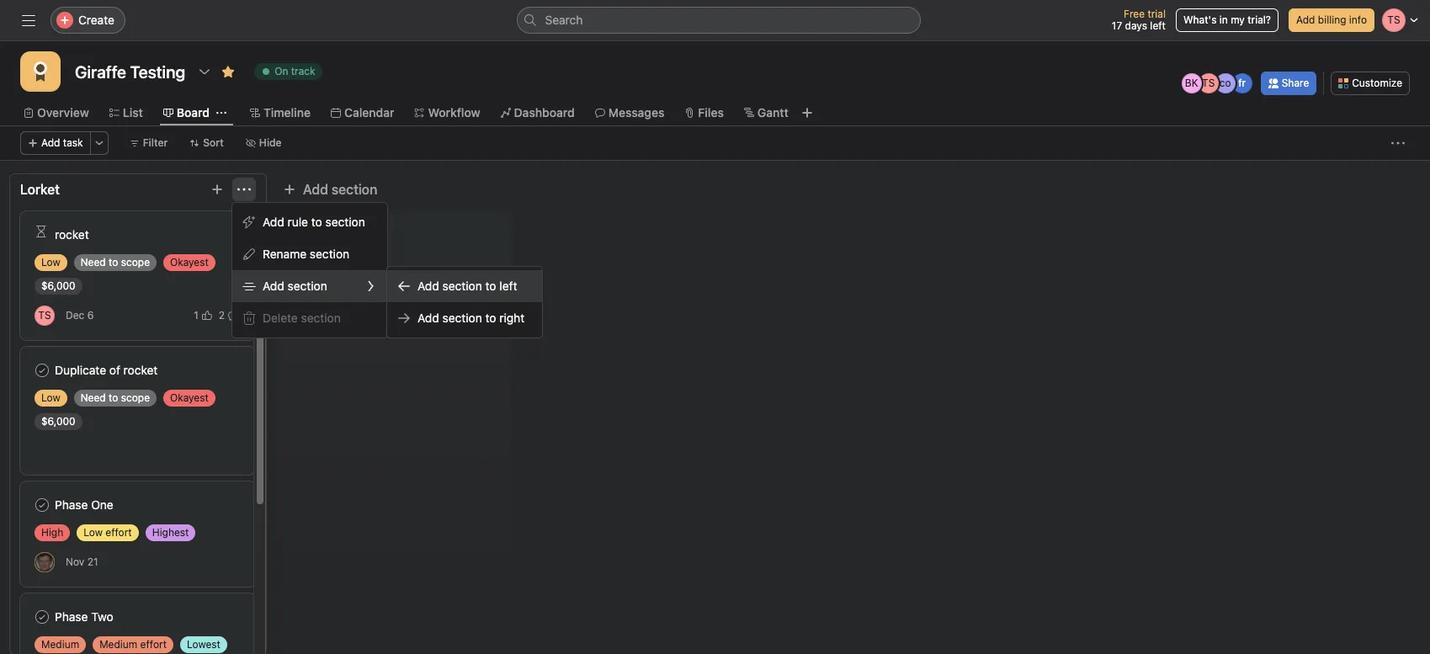 Task type: locate. For each thing, give the bounding box(es) containing it.
highest
[[152, 526, 189, 539]]

low for rocket
[[41, 256, 60, 269]]

ts right bk
[[1202, 77, 1215, 89]]

1 vertical spatial $6,000
[[41, 415, 75, 428]]

0 horizontal spatial rocket
[[55, 227, 89, 242]]

1 need to scope from the top
[[81, 256, 150, 269]]

share
[[1282, 77, 1309, 89]]

$6,000 down 'duplicate'
[[41, 415, 75, 428]]

add section
[[303, 182, 378, 197], [263, 279, 327, 293]]

completed image
[[32, 495, 52, 515]]

overview
[[37, 105, 89, 120]]

1 scope from the top
[[121, 256, 150, 269]]

more actions image right task
[[94, 138, 104, 148]]

billing
[[1318, 13, 1347, 26]]

add section to left menu item
[[387, 270, 542, 302]]

2 $6,000 from the top
[[41, 415, 75, 428]]

1 horizontal spatial rocket
[[123, 363, 158, 377]]

need to scope up 6 at the top left of page
[[81, 256, 150, 269]]

to inside menu item
[[485, 279, 496, 293]]

medium down two
[[99, 638, 137, 651]]

add up add section to right
[[418, 279, 439, 293]]

okayest for rocket
[[170, 256, 209, 269]]

rocket
[[55, 227, 89, 242], [123, 363, 158, 377]]

0 vertical spatial left
[[1150, 19, 1166, 32]]

add tab image
[[800, 106, 814, 120]]

$6,000 up ts button
[[41, 280, 75, 292]]

section
[[332, 182, 378, 197], [325, 215, 365, 229], [310, 247, 350, 261], [288, 279, 327, 293], [442, 279, 482, 293], [301, 311, 341, 325], [442, 311, 482, 325]]

0 vertical spatial okayest
[[170, 256, 209, 269]]

add inside button
[[1297, 13, 1316, 26]]

ts left dec
[[38, 309, 51, 321]]

dashboard link
[[501, 104, 575, 122]]

what's
[[1184, 13, 1217, 26]]

on track button
[[247, 60, 330, 83]]

0 vertical spatial ts
[[1202, 77, 1215, 89]]

left
[[1150, 19, 1166, 32], [500, 279, 517, 293]]

nov
[[66, 556, 84, 568]]

effort down one
[[105, 526, 132, 539]]

more actions image
[[1392, 136, 1405, 150], [94, 138, 104, 148]]

need up 6 at the top left of page
[[81, 256, 106, 269]]

add
[[1297, 13, 1316, 26], [41, 136, 60, 149], [303, 182, 328, 197], [263, 215, 284, 229], [263, 279, 284, 293], [418, 279, 439, 293], [418, 311, 439, 325]]

0 vertical spatial $6,000
[[41, 280, 75, 292]]

1 horizontal spatial medium
[[99, 638, 137, 651]]

dashboard
[[514, 105, 575, 120]]

effort left lowest
[[140, 638, 167, 651]]

hide
[[259, 136, 282, 149]]

1 vertical spatial completed checkbox
[[32, 495, 52, 515]]

left right days
[[1150, 19, 1166, 32]]

to for add section to left
[[485, 279, 496, 293]]

completed image left phase two
[[32, 607, 52, 627]]

1 okayest from the top
[[170, 256, 209, 269]]

ja button
[[35, 552, 55, 572]]

list
[[123, 105, 143, 120]]

1 vertical spatial left
[[500, 279, 517, 293]]

1 vertical spatial okayest
[[170, 392, 209, 404]]

need
[[81, 256, 106, 269], [81, 392, 106, 404]]

1 vertical spatial need to scope
[[81, 392, 150, 404]]

search button
[[517, 7, 921, 34]]

1 horizontal spatial effort
[[140, 638, 167, 651]]

Completed checkbox
[[32, 360, 52, 381], [32, 495, 52, 515]]

phase for phase one
[[55, 498, 88, 512]]

completed image
[[32, 360, 52, 381], [32, 607, 52, 627]]

search
[[545, 13, 583, 27]]

low down 'duplicate'
[[41, 392, 60, 404]]

0 horizontal spatial medium
[[41, 638, 79, 651]]

1
[[194, 309, 198, 321]]

completed checkbox for phase
[[32, 495, 52, 515]]

low down phase one
[[84, 526, 103, 539]]

1 vertical spatial rocket
[[123, 363, 158, 377]]

2 need from the top
[[81, 392, 106, 404]]

medium down completed checkbox
[[41, 638, 79, 651]]

low down dependencies image
[[41, 256, 60, 269]]

delete
[[263, 311, 298, 325]]

board link
[[163, 104, 210, 122]]

board
[[177, 105, 210, 120]]

2 need to scope from the top
[[81, 392, 150, 404]]

create button
[[51, 7, 125, 34]]

phase
[[55, 498, 88, 512], [55, 610, 88, 624]]

None text field
[[71, 56, 190, 87]]

1 need from the top
[[81, 256, 106, 269]]

files
[[698, 105, 724, 120]]

need to scope
[[81, 256, 150, 269], [81, 392, 150, 404]]

okayest for duplicate of rocket
[[170, 392, 209, 404]]

phase right completed checkbox
[[55, 610, 88, 624]]

delete section
[[263, 311, 341, 325]]

add section up the delete section
[[263, 279, 327, 293]]

high
[[41, 526, 63, 539]]

1 horizontal spatial more actions image
[[1392, 136, 1405, 150]]

gantt link
[[744, 104, 789, 122]]

customize button
[[1331, 72, 1410, 95]]

dec 6
[[66, 309, 94, 322]]

scope
[[121, 256, 150, 269], [121, 392, 150, 404]]

0 vertical spatial completed image
[[32, 360, 52, 381]]

add section up the add rule to section
[[303, 182, 378, 197]]

1 vertical spatial effort
[[140, 638, 167, 651]]

0 vertical spatial need to scope
[[81, 256, 150, 269]]

2 scope from the top
[[121, 392, 150, 404]]

messages
[[609, 105, 665, 120]]

add billing info
[[1297, 13, 1367, 26]]

low for duplicate of rocket
[[41, 392, 60, 404]]

0 horizontal spatial effort
[[105, 526, 132, 539]]

on
[[275, 65, 288, 77]]

$6,000
[[41, 280, 75, 292], [41, 415, 75, 428]]

1 horizontal spatial left
[[1150, 19, 1166, 32]]

0 vertical spatial need
[[81, 256, 106, 269]]

more actions image down customize
[[1392, 136, 1405, 150]]

2 completed image from the top
[[32, 607, 52, 627]]

okayest down the '1'
[[170, 392, 209, 404]]

days
[[1125, 19, 1148, 32]]

dec 6 button
[[66, 309, 94, 322]]

okayest
[[170, 256, 209, 269], [170, 392, 209, 404]]

completed image left 'duplicate'
[[32, 360, 52, 381]]

expand sidebar image
[[22, 13, 35, 27]]

medium
[[41, 638, 79, 651], [99, 638, 137, 651]]

completed image for phase
[[32, 607, 52, 627]]

1 vertical spatial completed image
[[32, 607, 52, 627]]

1 completed image from the top
[[32, 360, 52, 381]]

0 vertical spatial completed checkbox
[[32, 360, 52, 381]]

0 vertical spatial effort
[[105, 526, 132, 539]]

2 phase from the top
[[55, 610, 88, 624]]

add billing info button
[[1289, 8, 1375, 32]]

0 vertical spatial scope
[[121, 256, 150, 269]]

low effort
[[84, 526, 132, 539]]

ts button
[[35, 305, 55, 325]]

duplicate of rocket
[[55, 363, 158, 377]]

2 okayest from the top
[[170, 392, 209, 404]]

low
[[41, 256, 60, 269], [41, 392, 60, 404], [84, 526, 103, 539]]

1 vertical spatial low
[[41, 392, 60, 404]]

add task image
[[210, 183, 224, 196]]

add left billing
[[1297, 13, 1316, 26]]

sort
[[203, 136, 224, 149]]

add left rule
[[263, 215, 284, 229]]

0 horizontal spatial left
[[500, 279, 517, 293]]

need down 'duplicate'
[[81, 392, 106, 404]]

two
[[91, 610, 113, 624]]

of
[[109, 363, 120, 377]]

1 phase from the top
[[55, 498, 88, 512]]

need for duplicate of rocket
[[81, 392, 106, 404]]

1 vertical spatial add section
[[263, 279, 327, 293]]

phase for phase two
[[55, 610, 88, 624]]

1 vertical spatial need
[[81, 392, 106, 404]]

share button
[[1261, 72, 1317, 95]]

0 horizontal spatial ts
[[38, 309, 51, 321]]

effort for phase one
[[105, 526, 132, 539]]

free
[[1124, 8, 1145, 20]]

1 vertical spatial ts
[[38, 309, 51, 321]]

to
[[311, 215, 322, 229], [109, 256, 118, 269], [485, 279, 496, 293], [485, 311, 496, 325], [109, 392, 118, 404]]

calendar link
[[331, 104, 394, 122]]

1 $6,000 from the top
[[41, 280, 75, 292]]

0 vertical spatial phase
[[55, 498, 88, 512]]

rocket right dependencies image
[[55, 227, 89, 242]]

add task
[[41, 136, 83, 149]]

add section menu item
[[232, 270, 387, 302]]

tab actions image
[[216, 108, 226, 118]]

in
[[1220, 13, 1228, 26]]

1 vertical spatial scope
[[121, 392, 150, 404]]

1 completed checkbox from the top
[[32, 360, 52, 381]]

rocket right 'of'
[[123, 363, 158, 377]]

section down the rename section
[[288, 279, 327, 293]]

task
[[63, 136, 83, 149]]

search list box
[[517, 7, 921, 34]]

2 completed checkbox from the top
[[32, 495, 52, 515]]

0 vertical spatial low
[[41, 256, 60, 269]]

customize
[[1352, 77, 1403, 89]]

left up right
[[500, 279, 517, 293]]

1 medium from the left
[[41, 638, 79, 651]]

add section button
[[276, 174, 384, 205]]

completed checkbox left 'duplicate'
[[32, 360, 52, 381]]

completed checkbox up high on the bottom of the page
[[32, 495, 52, 515]]

need to scope down 'of'
[[81, 392, 150, 404]]

2 button
[[215, 307, 242, 324]]

okayest up the '1'
[[170, 256, 209, 269]]

section up the add rule to section
[[332, 182, 378, 197]]

1 vertical spatial phase
[[55, 610, 88, 624]]

2 medium from the left
[[99, 638, 137, 651]]

add up delete
[[263, 279, 284, 293]]

phase right completed image
[[55, 498, 88, 512]]

0 vertical spatial add section
[[303, 182, 378, 197]]



Task type: vqa. For each thing, say whether or not it's contained in the screenshot.
the effort to the top
yes



Task type: describe. For each thing, give the bounding box(es) containing it.
my
[[1231, 13, 1245, 26]]

section inside button
[[332, 182, 378, 197]]

what's in my trial? button
[[1176, 8, 1279, 32]]

left inside menu item
[[500, 279, 517, 293]]

info
[[1350, 13, 1367, 26]]

duplicate
[[55, 363, 106, 377]]

lowest
[[187, 638, 221, 651]]

more section actions image
[[237, 183, 251, 196]]

show options image
[[198, 65, 211, 78]]

completed checkbox for duplicate
[[32, 360, 52, 381]]

files link
[[685, 104, 724, 122]]

create
[[78, 13, 114, 27]]

track
[[291, 65, 315, 77]]

nov 21 button
[[66, 556, 98, 568]]

medium effort
[[99, 638, 167, 651]]

effort for phase two
[[140, 638, 167, 651]]

on track
[[275, 65, 315, 77]]

timeline
[[264, 105, 311, 120]]

add task button
[[20, 131, 91, 155]]

fr
[[1239, 77, 1246, 89]]

17
[[1112, 19, 1123, 32]]

workflow link
[[415, 104, 480, 122]]

0 horizontal spatial more actions image
[[94, 138, 104, 148]]

ja
[[39, 555, 50, 568]]

6
[[87, 309, 94, 322]]

need to scope for rocket
[[81, 256, 150, 269]]

what's in my trial?
[[1184, 13, 1271, 26]]

delete section menu item
[[232, 302, 387, 334]]

Completed checkbox
[[32, 607, 52, 627]]

medium for medium
[[41, 638, 79, 651]]

timeline link
[[250, 104, 311, 122]]

lorket
[[20, 182, 60, 197]]

add rule to section
[[263, 215, 365, 229]]

add section inside add section menu item
[[263, 279, 327, 293]]

section down add section to left menu item
[[442, 311, 482, 325]]

rename
[[263, 247, 307, 261]]

section down add section menu item on the top left of page
[[301, 311, 341, 325]]

nov 21
[[66, 556, 98, 568]]

rule
[[288, 215, 308, 229]]

$6,000 for duplicate of rocket
[[41, 415, 75, 428]]

phase one
[[55, 498, 113, 512]]

remove from starred image
[[222, 65, 235, 78]]

free trial 17 days left
[[1112, 8, 1166, 32]]

workflow
[[428, 105, 480, 120]]

0 vertical spatial rocket
[[55, 227, 89, 242]]

completed image for duplicate
[[32, 360, 52, 381]]

gantt
[[758, 105, 789, 120]]

phase two
[[55, 610, 113, 624]]

scope for duplicate of rocket
[[121, 392, 150, 404]]

right
[[500, 311, 525, 325]]

need for rocket
[[81, 256, 106, 269]]

co
[[1220, 77, 1231, 89]]

section down the add rule to section
[[310, 247, 350, 261]]

messages link
[[595, 104, 665, 122]]

add section to right
[[418, 311, 525, 325]]

filter button
[[122, 131, 175, 155]]

add left task
[[41, 136, 60, 149]]

need to scope for duplicate of rocket
[[81, 392, 150, 404]]

dependencies image
[[35, 225, 48, 238]]

add down add section to left menu item
[[418, 311, 439, 325]]

scope for rocket
[[121, 256, 150, 269]]

medium for medium effort
[[99, 638, 137, 651]]

list link
[[109, 104, 143, 122]]

2 vertical spatial low
[[84, 526, 103, 539]]

trial
[[1148, 8, 1166, 20]]

1 button
[[190, 307, 215, 324]]

overview link
[[24, 104, 89, 122]]

to for add section to right
[[485, 311, 496, 325]]

section up add section to right
[[442, 279, 482, 293]]

trial?
[[1248, 13, 1271, 26]]

one
[[91, 498, 113, 512]]

to for add rule to section
[[311, 215, 322, 229]]

add section inside 'add section' button
[[303, 182, 378, 197]]

left inside free trial 17 days left
[[1150, 19, 1166, 32]]

section down 'add section' button
[[325, 215, 365, 229]]

add section to left
[[418, 279, 517, 293]]

sort button
[[182, 131, 231, 155]]

calendar
[[344, 105, 394, 120]]

2
[[219, 309, 225, 321]]

$6,000 for rocket
[[41, 280, 75, 292]]

hide button
[[238, 131, 289, 155]]

1 horizontal spatial ts
[[1202, 77, 1215, 89]]

ribbon image
[[30, 61, 51, 82]]

add up the add rule to section
[[303, 182, 328, 197]]

rename section
[[263, 247, 350, 261]]

bk
[[1185, 77, 1199, 89]]

21
[[87, 556, 98, 568]]

filter
[[143, 136, 168, 149]]

ts inside ts button
[[38, 309, 51, 321]]

dec
[[66, 309, 84, 322]]



